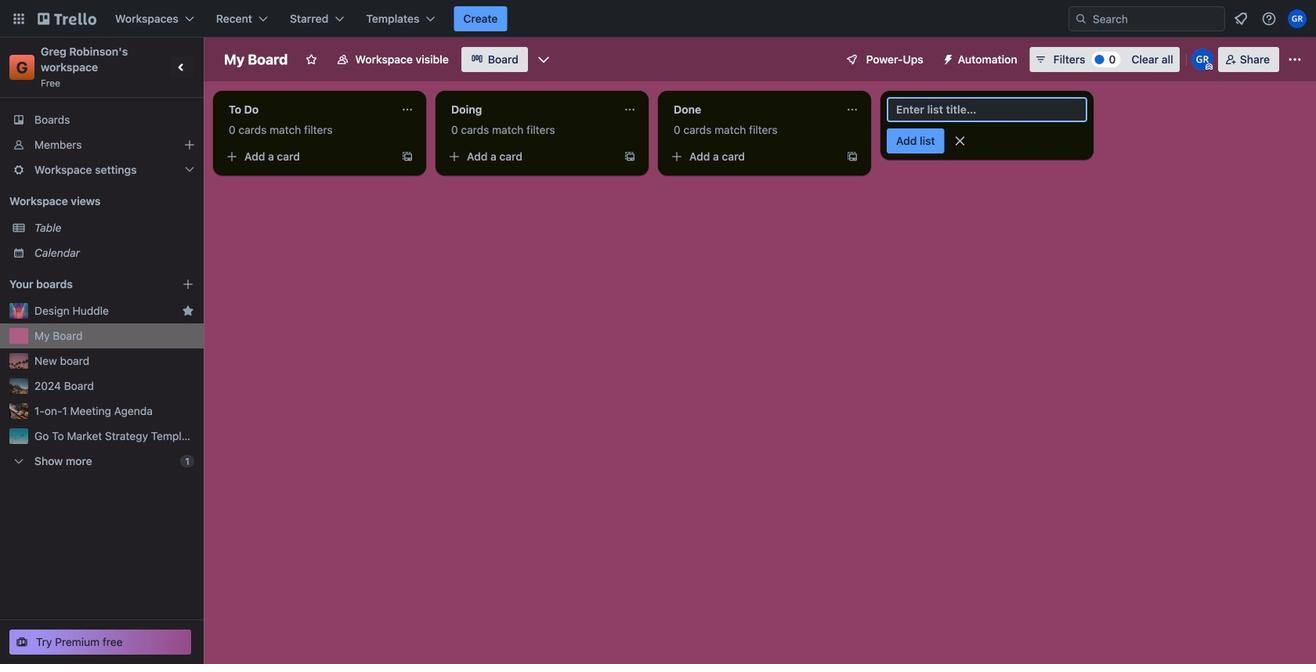 Task type: describe. For each thing, give the bounding box(es) containing it.
workspace navigation collapse icon image
[[171, 56, 193, 78]]

starred icon image
[[182, 305, 194, 317]]

primary element
[[0, 0, 1316, 38]]

Board name text field
[[216, 47, 296, 72]]

your boards with 7 items element
[[9, 275, 158, 294]]

add board image
[[182, 278, 194, 291]]

sm image
[[936, 47, 958, 69]]

Search field
[[1087, 8, 1225, 30]]



Task type: locate. For each thing, give the bounding box(es) containing it.
Enter list title… text field
[[887, 97, 1087, 122]]

None text field
[[219, 97, 395, 122]]

greg robinson (gregrobinson96) image
[[1288, 9, 1307, 28]]

None text field
[[442, 97, 617, 122], [664, 97, 840, 122], [442, 97, 617, 122], [664, 97, 840, 122]]

1 create from template… image from the left
[[401, 150, 414, 163]]

create from template… image
[[624, 150, 636, 163]]

star or unstar board image
[[305, 53, 318, 66]]

search image
[[1075, 13, 1087, 25]]

customize views image
[[536, 52, 551, 67]]

this member is an admin of this board. image
[[1206, 63, 1213, 71]]

back to home image
[[38, 6, 96, 31]]

create from template… image
[[401, 150, 414, 163], [846, 150, 859, 163]]

0 horizontal spatial create from template… image
[[401, 150, 414, 163]]

open information menu image
[[1261, 11, 1277, 27]]

1 horizontal spatial create from template… image
[[846, 150, 859, 163]]

2 create from template… image from the left
[[846, 150, 859, 163]]

0 notifications image
[[1232, 9, 1250, 28]]

show menu image
[[1287, 52, 1303, 67]]

greg robinson (gregrobinson96) image
[[1191, 49, 1213, 71]]

cancel list editing image
[[952, 133, 968, 149]]



Task type: vqa. For each thing, say whether or not it's contained in the screenshot.
Back to home image
yes



